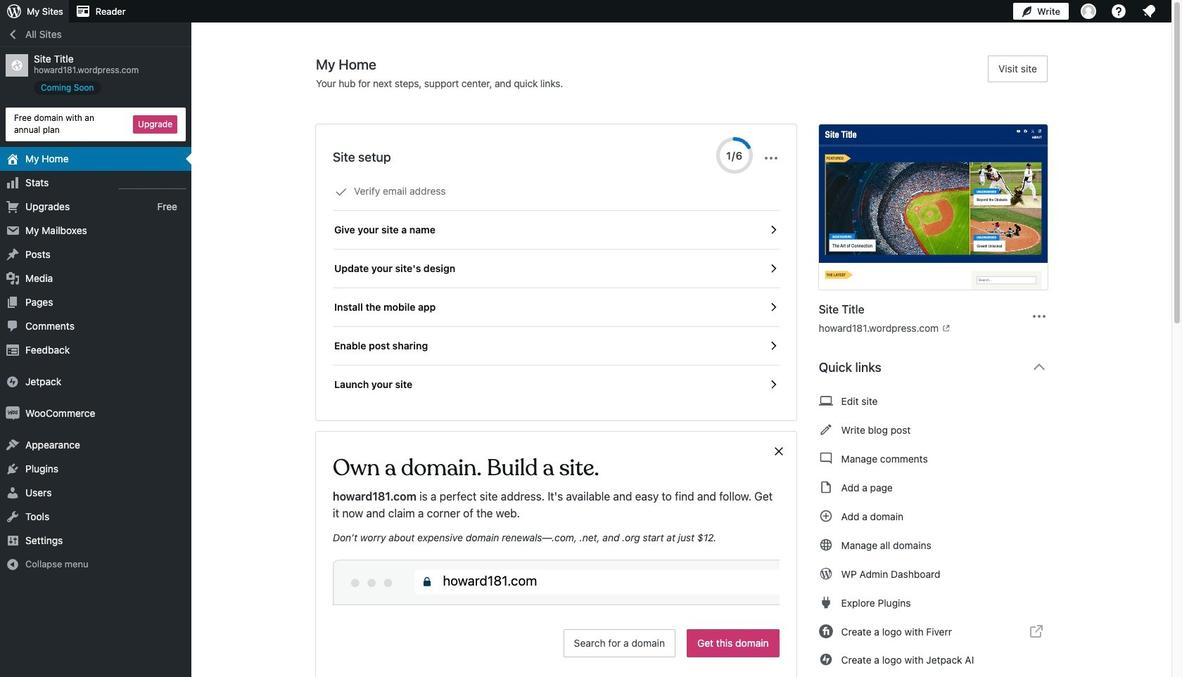 Task type: locate. For each thing, give the bounding box(es) containing it.
mode_comment image
[[819, 451, 833, 467]]

edit image
[[819, 422, 833, 439]]

3 task enabled image from the top
[[767, 301, 780, 314]]

img image
[[6, 375, 20, 389], [6, 407, 20, 421]]

task enabled image
[[767, 224, 780, 237], [767, 263, 780, 275], [767, 301, 780, 314], [767, 340, 780, 353], [767, 379, 780, 391]]

launchpad checklist element
[[333, 172, 780, 404]]

2 img image from the top
[[6, 407, 20, 421]]

dismiss domain name promotion image
[[773, 444, 785, 460]]

1 vertical spatial img image
[[6, 407, 20, 421]]

insert_drive_file image
[[819, 479, 833, 496]]

5 task enabled image from the top
[[767, 379, 780, 391]]

dismiss settings image
[[763, 150, 780, 167]]

main content
[[316, 56, 1060, 678]]

0 vertical spatial img image
[[6, 375, 20, 389]]

progress bar
[[716, 137, 753, 174]]

highest hourly views 0 image
[[119, 180, 186, 189]]



Task type: describe. For each thing, give the bounding box(es) containing it.
my profile image
[[1081, 4, 1097, 19]]

more options for site site title image
[[1031, 308, 1048, 325]]

4 task enabled image from the top
[[767, 340, 780, 353]]

help image
[[1111, 3, 1128, 20]]

manage your notifications image
[[1141, 3, 1158, 20]]

laptop image
[[819, 393, 833, 410]]

1 task enabled image from the top
[[767, 224, 780, 237]]

1 img image from the top
[[6, 375, 20, 389]]

2 task enabled image from the top
[[767, 263, 780, 275]]



